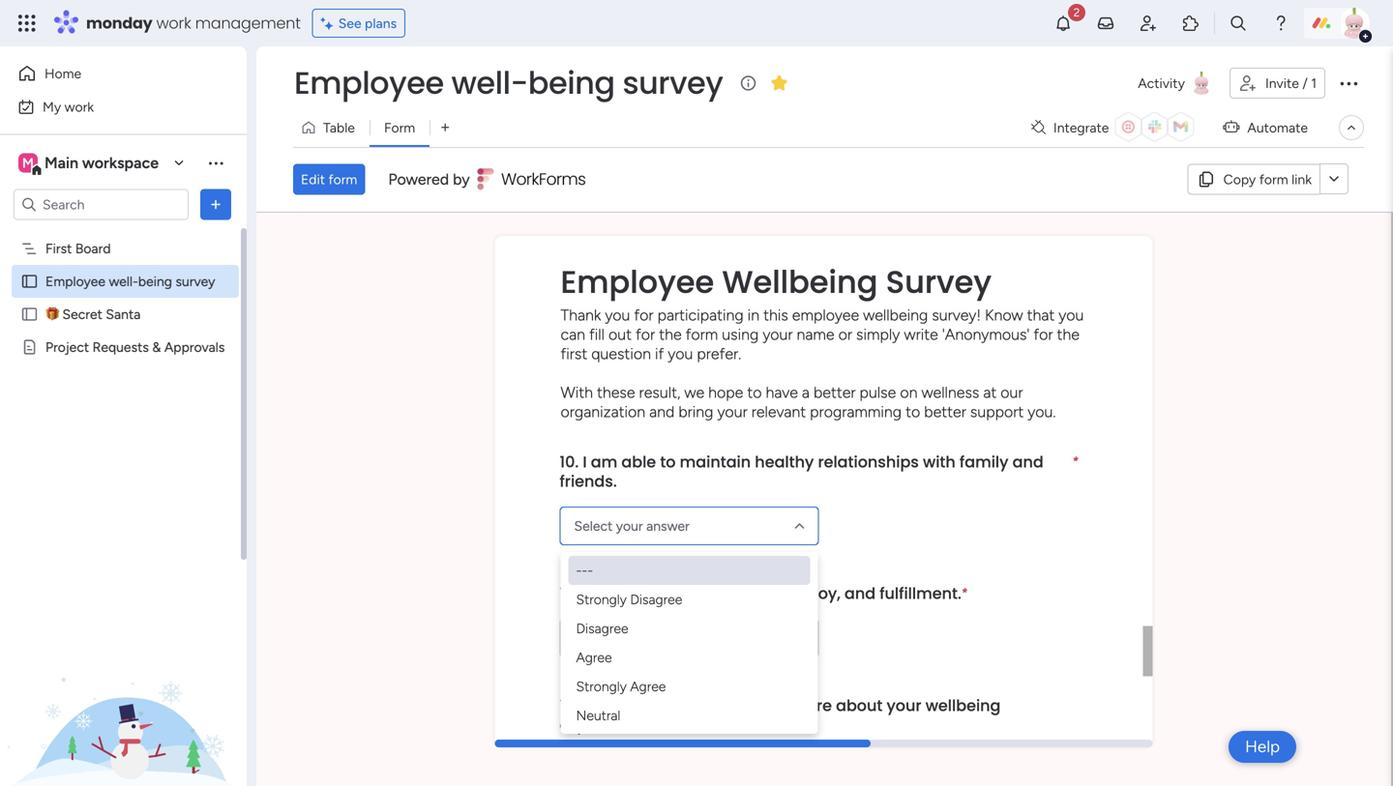 Task type: vqa. For each thing, say whether or not it's contained in the screenshot.
1st the form from left
no



Task type: locate. For each thing, give the bounding box(es) containing it.
2 image
[[1068, 1, 1086, 23]]

1 horizontal spatial survey
[[623, 61, 723, 104]]

0 vertical spatial strongly
[[576, 591, 627, 608]]

1 horizontal spatial and
[[845, 583, 876, 604]]

lottie animation element
[[0, 591, 247, 787]]

0 vertical spatial *
[[1073, 454, 1078, 468]]

form right edit
[[328, 171, 357, 188]]

like left "my"
[[623, 583, 649, 604]]

work right 'monday'
[[156, 12, 191, 34]]

remove from favorites image
[[770, 73, 789, 92]]

and
[[649, 403, 675, 421], [1013, 451, 1044, 473], [845, 583, 876, 604]]

plans
[[365, 15, 397, 31]]

0 vertical spatial employee well-being survey
[[294, 61, 723, 104]]

you right that
[[1059, 306, 1084, 324]]

to right the able
[[660, 451, 676, 473]]

1 horizontal spatial agree
[[630, 678, 666, 695]]

0 horizontal spatial disagree
[[576, 620, 628, 637]]

family
[[960, 451, 1009, 473]]

work for my
[[64, 99, 94, 115]]

the
[[659, 325, 682, 344], [1057, 325, 1080, 344]]

1 strongly from the top
[[576, 591, 627, 608]]

work?
[[670, 714, 715, 736]]

help
[[1245, 737, 1280, 757]]

0 vertical spatial at
[[983, 383, 997, 402]]

wellbeing
[[722, 261, 878, 304]]

relationships
[[818, 451, 919, 473]]

with
[[561, 383, 593, 402]]

employee up the table
[[294, 61, 444, 104]]

and right family
[[1013, 451, 1044, 473]]

1 vertical spatial employee well-being survey
[[45, 273, 215, 290]]

1 horizontal spatial at
[[983, 383, 997, 402]]

0 vertical spatial options image
[[1337, 72, 1360, 95]]

10. i am able to maintain healthy relationships with family and friends. group
[[560, 437, 1078, 734]]

options image
[[1337, 72, 1360, 95], [206, 195, 225, 214]]

your right about
[[887, 695, 922, 717]]

project requests & approvals
[[45, 339, 225, 356]]

healthy
[[755, 451, 814, 473]]

0 horizontal spatial well-
[[109, 273, 138, 290]]

employee well-being survey up "santa"
[[45, 273, 215, 290]]

form inside button
[[1259, 171, 1288, 187]]

1 horizontal spatial better
[[924, 403, 966, 421]]

strongly down ---
[[576, 591, 627, 608]]

form for edit
[[328, 171, 357, 188]]

1 horizontal spatial employee
[[294, 61, 444, 104]]

edit form
[[301, 171, 357, 188]]

2 the from the left
[[1057, 325, 1080, 344]]

lottie animation image
[[0, 591, 247, 787]]

1 vertical spatial public board image
[[20, 305, 39, 324]]

at left work? in the bottom of the page
[[650, 714, 666, 736]]

form inside thank you for participating in this employee wellbeing survey! know that you can fill out for the form using your name or simply write 'anonymous' for the first question if you prefer.
[[686, 325, 718, 344]]

progress bar
[[495, 740, 871, 748]]

a
[[802, 383, 810, 402]]

you up 'out'
[[605, 306, 630, 324]]

we
[[684, 383, 705, 402]]

activity
[[1138, 75, 1185, 91]]

i right 11.
[[582, 583, 586, 604]]

to inside 10. i am able to maintain healthy relationships with family and friends.
[[660, 451, 676, 473]]

1 horizontal spatial work
[[156, 12, 191, 34]]

disagree down 'feel'
[[576, 620, 628, 637]]

search everything image
[[1229, 14, 1248, 33]]

0 horizontal spatial survey
[[176, 273, 215, 290]]

0 horizontal spatial the
[[659, 325, 682, 344]]

1 vertical spatial agree
[[630, 678, 666, 695]]

list box containing first board
[[0, 228, 247, 625]]

well- inside list box
[[109, 273, 138, 290]]

have
[[766, 383, 798, 402]]

apps image
[[1181, 14, 1201, 33]]

strongly
[[576, 591, 627, 608], [576, 678, 627, 695]]

agree
[[576, 649, 612, 666], [630, 678, 666, 695]]

employee well-being survey up add view image
[[294, 61, 723, 104]]

strongly agree
[[576, 678, 666, 695]]

else
[[656, 695, 688, 717]]

1 vertical spatial well-
[[109, 273, 138, 290]]

workspace selection element
[[18, 151, 162, 177]]

to left the share
[[768, 695, 784, 717]]

integrate
[[1054, 119, 1109, 136]]

at up support
[[983, 383, 997, 402]]

main
[[45, 154, 78, 172]]

friends.
[[560, 470, 617, 492]]

public board image for 🎁 secret santa
[[20, 305, 39, 324]]

0 horizontal spatial agree
[[576, 649, 612, 666]]

name
[[797, 325, 835, 344]]

options image right 1 on the right
[[1337, 72, 1360, 95]]

1 vertical spatial being
[[138, 273, 172, 290]]

notifications image
[[1054, 14, 1073, 33]]

powered
[[388, 170, 449, 189]]

using
[[722, 325, 759, 344]]

workspace image
[[18, 152, 38, 174]]

in
[[748, 306, 760, 324]]

strongly up neutral
[[576, 678, 627, 695]]

options image down workspace options image
[[206, 195, 225, 214]]

0 vertical spatial i
[[583, 451, 587, 473]]

form form
[[256, 213, 1391, 787]]

disagree right 'feel'
[[630, 591, 682, 608]]

1 horizontal spatial well-
[[451, 61, 528, 104]]

1 vertical spatial at
[[650, 714, 666, 736]]

strongly disagree
[[576, 591, 682, 608]]

0 horizontal spatial and
[[649, 403, 675, 421]]

work inside button
[[64, 99, 94, 115]]

form
[[1259, 171, 1288, 187], [328, 171, 357, 188], [686, 325, 718, 344]]

1 public board image from the top
[[20, 272, 39, 291]]

1 vertical spatial i
[[582, 583, 586, 604]]

0 vertical spatial work
[[156, 12, 191, 34]]

programming
[[810, 403, 902, 421]]

at
[[983, 383, 997, 402], [650, 714, 666, 736]]

main workspace
[[45, 154, 159, 172]]

like right you'd at the bottom
[[738, 695, 764, 717]]

0 vertical spatial public board image
[[20, 272, 39, 291]]

our
[[1001, 383, 1023, 402]]

and down result,
[[649, 403, 675, 421]]

2 horizontal spatial employee
[[561, 261, 714, 304]]

0 vertical spatial like
[[623, 583, 649, 604]]

11.  i feel like my life has purpose, joy, and fulfillment. group
[[560, 569, 1078, 681]]

your
[[763, 325, 793, 344], [717, 403, 748, 421], [616, 518, 643, 534], [887, 695, 922, 717]]

1 vertical spatial work
[[64, 99, 94, 115]]

work right my
[[64, 99, 94, 115]]

0 horizontal spatial employee well-being survey
[[45, 273, 215, 290]]

like inside group
[[623, 583, 649, 604]]

i right "10."
[[583, 451, 587, 473]]

🎁
[[45, 306, 59, 323]]

1 horizontal spatial disagree
[[630, 591, 682, 608]]

employee up 'out'
[[561, 261, 714, 304]]

invite / 1 button
[[1230, 68, 1326, 99]]

employee inside list box
[[45, 273, 105, 290]]

the up if
[[659, 325, 682, 344]]

the right 'anonymous'
[[1057, 325, 1080, 344]]

public board image for employee well-being survey
[[20, 272, 39, 291]]

1 vertical spatial options image
[[206, 195, 225, 214]]

that
[[1027, 306, 1055, 324]]

to
[[747, 383, 762, 402], [906, 403, 920, 421], [660, 451, 676, 473], [768, 695, 784, 717]]

2 public board image from the top
[[20, 305, 39, 324]]

help image
[[1271, 14, 1291, 33]]

your down hope
[[717, 403, 748, 421]]

for up "question" on the top
[[634, 306, 654, 324]]

0 horizontal spatial form
[[328, 171, 357, 188]]

1 vertical spatial survey
[[176, 273, 215, 290]]

survey!
[[932, 306, 981, 324]]

11.
[[560, 583, 574, 604]]

0 horizontal spatial better
[[814, 383, 856, 402]]

and right joy,
[[845, 583, 876, 604]]

and inside with these result, we hope to have a better pulse on wellness at our organization and bring your relevant programming to better support you.
[[649, 403, 675, 421]]

0 vertical spatial agree
[[576, 649, 612, 666]]

public board image
[[20, 272, 39, 291], [20, 305, 39, 324]]

you right if
[[668, 345, 693, 363]]

see plans button
[[312, 9, 406, 38]]

if
[[655, 345, 664, 363]]

option
[[0, 231, 247, 235]]

0 horizontal spatial like
[[623, 583, 649, 604]]

my
[[43, 99, 61, 115]]

anything
[[582, 695, 652, 717]]

list box
[[0, 228, 247, 625]]

i inside group
[[582, 583, 586, 604]]

form
[[384, 119, 415, 136]]

1 horizontal spatial like
[[738, 695, 764, 717]]

0 horizontal spatial at
[[650, 714, 666, 736]]

---
[[576, 562, 593, 579]]

your inside "12. anything else you'd like to share about your wellbeing experience at work?"
[[887, 695, 922, 717]]

see
[[338, 15, 361, 31]]

form down participating
[[686, 325, 718, 344]]

1 horizontal spatial *
[[1073, 454, 1078, 468]]

0 vertical spatial being
[[528, 61, 615, 104]]

1 vertical spatial disagree
[[576, 620, 628, 637]]

ruby anderson image
[[1339, 8, 1370, 39]]

being
[[528, 61, 615, 104], [138, 273, 172, 290]]

strongly for strongly agree
[[576, 678, 627, 695]]

feel
[[590, 583, 619, 604]]

write
[[904, 325, 938, 344]]

2 strongly from the top
[[576, 678, 627, 695]]

your right select
[[616, 518, 643, 534]]

your down the this
[[763, 325, 793, 344]]

work
[[156, 12, 191, 34], [64, 99, 94, 115]]

0 vertical spatial better
[[814, 383, 856, 402]]

out
[[609, 325, 632, 344]]

select your answer
[[574, 518, 690, 534]]

2 horizontal spatial form
[[1259, 171, 1288, 187]]

0 horizontal spatial employee
[[45, 273, 105, 290]]

1 vertical spatial *
[[962, 586, 967, 600]]

first
[[561, 345, 588, 363]]

employee well-being survey inside list box
[[45, 273, 215, 290]]

approvals
[[164, 339, 225, 356]]

i inside 10. i am able to maintain healthy relationships with family and friends.
[[583, 451, 587, 473]]

survey up the approvals
[[176, 273, 215, 290]]

1 horizontal spatial form
[[686, 325, 718, 344]]

automate
[[1248, 119, 1308, 136]]

wellness
[[922, 383, 980, 402]]

at inside with these result, we hope to have a better pulse on wellness at our organization and bring your relevant programming to better support you.
[[983, 383, 997, 402]]

purpose,
[[742, 583, 810, 604]]

select product image
[[17, 14, 37, 33]]

form inside button
[[328, 171, 357, 188]]

dapulse integrations image
[[1031, 120, 1046, 135]]

better down wellness
[[924, 403, 966, 421]]

employee down first board
[[45, 273, 105, 290]]

you
[[605, 306, 630, 324], [1059, 306, 1084, 324], [668, 345, 693, 363]]

form left the link
[[1259, 171, 1288, 187]]

0 horizontal spatial *
[[962, 586, 967, 600]]

workspace
[[82, 154, 159, 172]]

to down on
[[906, 403, 920, 421]]

1 vertical spatial strongly
[[576, 678, 627, 695]]

management
[[195, 12, 301, 34]]

better up programming
[[814, 383, 856, 402]]

0 horizontal spatial work
[[64, 99, 94, 115]]

0 vertical spatial and
[[649, 403, 675, 421]]

0 horizontal spatial being
[[138, 273, 172, 290]]

to inside "12. anything else you'd like to share about your wellbeing experience at work?"
[[768, 695, 784, 717]]

better
[[814, 383, 856, 402], [924, 403, 966, 421]]

inbox image
[[1096, 14, 1116, 33]]

1 horizontal spatial being
[[528, 61, 615, 104]]

project
[[45, 339, 89, 356]]

answer
[[646, 518, 690, 534]]

wellbeing
[[863, 306, 928, 324], [926, 695, 1001, 717]]

result,
[[639, 383, 681, 402]]

edit form button
[[293, 164, 365, 195]]

1 vertical spatial wellbeing
[[926, 695, 1001, 717]]

1 - from the left
[[576, 562, 582, 579]]

0 horizontal spatial options image
[[206, 195, 225, 214]]

2 horizontal spatial and
[[1013, 451, 1044, 473]]

2 vertical spatial and
[[845, 583, 876, 604]]

1 horizontal spatial the
[[1057, 325, 1080, 344]]

*
[[1073, 454, 1078, 468], [962, 586, 967, 600]]

help button
[[1229, 731, 1296, 763]]

1 vertical spatial and
[[1013, 451, 1044, 473]]

1 vertical spatial like
[[738, 695, 764, 717]]

with
[[923, 451, 956, 473]]

survey left show board description image on the top right
[[623, 61, 723, 104]]

0 vertical spatial wellbeing
[[863, 306, 928, 324]]



Task type: describe. For each thing, give the bounding box(es) containing it.
you.
[[1028, 403, 1056, 421]]

simply
[[856, 325, 900, 344]]

select
[[574, 518, 613, 534]]

form button
[[370, 112, 430, 143]]

by
[[453, 170, 470, 189]]

neutral
[[576, 708, 620, 724]]

collapse board header image
[[1344, 120, 1359, 135]]

form for copy
[[1259, 171, 1288, 187]]

organization
[[561, 403, 645, 421]]

prefer.
[[697, 345, 741, 363]]

joy,
[[814, 583, 841, 604]]

employee
[[792, 306, 859, 324]]

copy
[[1224, 171, 1256, 187]]

0 vertical spatial survey
[[623, 61, 723, 104]]

workspace options image
[[206, 153, 225, 172]]

strongly for strongly disagree
[[576, 591, 627, 608]]

your inside 10. i am able to maintain healthy relationships with family and friends. group
[[616, 518, 643, 534]]

participating
[[658, 306, 744, 324]]

am
[[591, 451, 618, 473]]

1 horizontal spatial employee well-being survey
[[294, 61, 723, 104]]

monday
[[86, 12, 152, 34]]

progress bar inside form form
[[495, 740, 871, 748]]

your inside with these result, we hope to have a better pulse on wellness at our organization and bring your relevant programming to better support you.
[[717, 403, 748, 421]]

home
[[45, 65, 81, 82]]

1 the from the left
[[659, 325, 682, 344]]

2 - from the left
[[582, 562, 588, 579]]

work for monday
[[156, 12, 191, 34]]

first
[[45, 240, 72, 257]]

hope
[[708, 383, 743, 402]]

Employee well-being survey field
[[289, 61, 728, 104]]

m
[[22, 155, 34, 171]]

santa
[[106, 306, 141, 323]]

1 horizontal spatial you
[[668, 345, 693, 363]]

0 vertical spatial disagree
[[630, 591, 682, 608]]

requests
[[92, 339, 149, 356]]

1 vertical spatial better
[[924, 403, 966, 421]]

0 horizontal spatial you
[[605, 306, 630, 324]]

thank
[[561, 306, 601, 324]]

at inside "12. anything else you'd like to share about your wellbeing experience at work?"
[[650, 714, 666, 736]]

able
[[622, 451, 656, 473]]

10.
[[560, 451, 579, 473]]

to left have
[[747, 383, 762, 402]]

copy form link
[[1224, 171, 1312, 187]]

share
[[788, 695, 832, 717]]

board
[[75, 240, 111, 257]]

bring
[[679, 403, 714, 421]]

🎁 secret santa
[[45, 306, 141, 323]]

like inside "12. anything else you'd like to share about your wellbeing experience at work?"
[[738, 695, 764, 717]]

/
[[1303, 75, 1308, 91]]

secret
[[62, 306, 102, 323]]

my
[[653, 583, 678, 604]]

* inside 10. i am able to maintain healthy relationships with family and friends. group
[[1073, 454, 1078, 468]]

question
[[591, 345, 651, 363]]

your inside thank you for participating in this employee wellbeing survey! know that you can fill out for the form using your name or simply write 'anonymous' for the first question if you prefer.
[[763, 325, 793, 344]]

about
[[836, 695, 883, 717]]

2 horizontal spatial you
[[1059, 306, 1084, 324]]

experience
[[560, 714, 646, 736]]

employee wellbeing survey
[[561, 261, 992, 304]]

being inside list box
[[138, 273, 172, 290]]

0 vertical spatial well-
[[451, 61, 528, 104]]

relevant
[[751, 403, 806, 421]]

with these result, we hope to have a better pulse on wellness at our organization and bring your relevant programming to better support you.
[[561, 383, 1056, 421]]

activity button
[[1130, 68, 1222, 99]]

know
[[985, 306, 1023, 324]]

and inside group
[[845, 583, 876, 604]]

on
[[900, 383, 918, 402]]

home button
[[12, 58, 208, 89]]

life
[[682, 583, 705, 604]]

wellbeing inside "12. anything else you'd like to share about your wellbeing experience at work?"
[[926, 695, 1001, 717]]

10. i am able to maintain healthy relationships with family and friends.
[[560, 451, 1048, 492]]

has
[[709, 583, 738, 604]]

powered by
[[388, 170, 470, 189]]

'anonymous'
[[942, 325, 1030, 344]]

invite / 1
[[1265, 75, 1317, 91]]

* inside 11.  i feel like my life has purpose, joy, and fulfillment. *
[[962, 586, 967, 600]]

&
[[152, 339, 161, 356]]

workforms logo image
[[478, 164, 587, 195]]

i for am
[[583, 451, 587, 473]]

table button
[[293, 112, 370, 143]]

edit
[[301, 171, 325, 188]]

wellbeing inside thank you for participating in this employee wellbeing survey! know that you can fill out for the form using your name or simply write 'anonymous' for the first question if you prefer.
[[863, 306, 928, 324]]

employee inside form form
[[561, 261, 714, 304]]

invite
[[1265, 75, 1299, 91]]

survey inside list box
[[176, 273, 215, 290]]

Search in workspace field
[[41, 194, 162, 216]]

pulse
[[860, 383, 896, 402]]

copy form link button
[[1188, 164, 1320, 195]]

this
[[763, 306, 788, 324]]

can
[[561, 325, 585, 344]]

i for feel
[[582, 583, 586, 604]]

for up if
[[636, 325, 655, 344]]

1 horizontal spatial options image
[[1337, 72, 1360, 95]]

support
[[970, 403, 1024, 421]]

show board description image
[[737, 74, 760, 93]]

my work
[[43, 99, 94, 115]]

3 - from the left
[[588, 562, 593, 579]]

see plans
[[338, 15, 397, 31]]

survey
[[886, 261, 992, 304]]

my work button
[[12, 91, 208, 122]]

autopilot image
[[1223, 114, 1240, 139]]

thank you for participating in this employee wellbeing survey! know that you can fill out for the form using your name or simply write 'anonymous' for the first question if you prefer.
[[561, 306, 1084, 363]]

invite members image
[[1139, 14, 1158, 33]]

maintain
[[680, 451, 751, 473]]

monday work management
[[86, 12, 301, 34]]

link
[[1292, 171, 1312, 187]]

add view image
[[441, 121, 449, 135]]

11.  i feel like my life has purpose, joy, and fulfillment. *
[[560, 583, 967, 604]]

for down that
[[1034, 325, 1053, 344]]

and inside 10. i am able to maintain healthy relationships with family and friends.
[[1013, 451, 1044, 473]]



